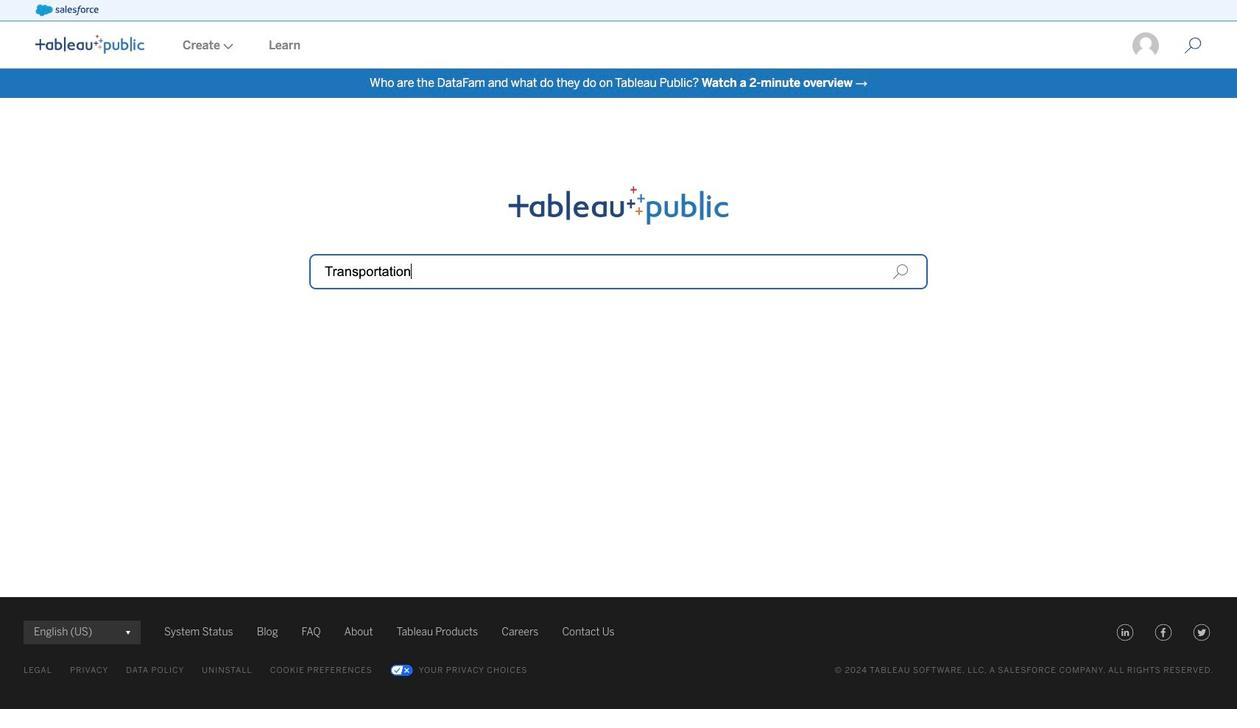 Task type: locate. For each thing, give the bounding box(es) containing it.
Search input field
[[309, 254, 928, 289]]

selected language element
[[34, 621, 130, 645]]

salesforce logo image
[[35, 4, 99, 16]]



Task type: vqa. For each thing, say whether or not it's contained in the screenshot.
Go to search Image
yes



Task type: describe. For each thing, give the bounding box(es) containing it.
create image
[[220, 43, 234, 49]]

search image
[[893, 264, 909, 280]]

go to search image
[[1167, 37, 1220, 55]]

logo image
[[35, 35, 144, 54]]

ruby.anderson5854 image
[[1131, 31, 1161, 60]]



